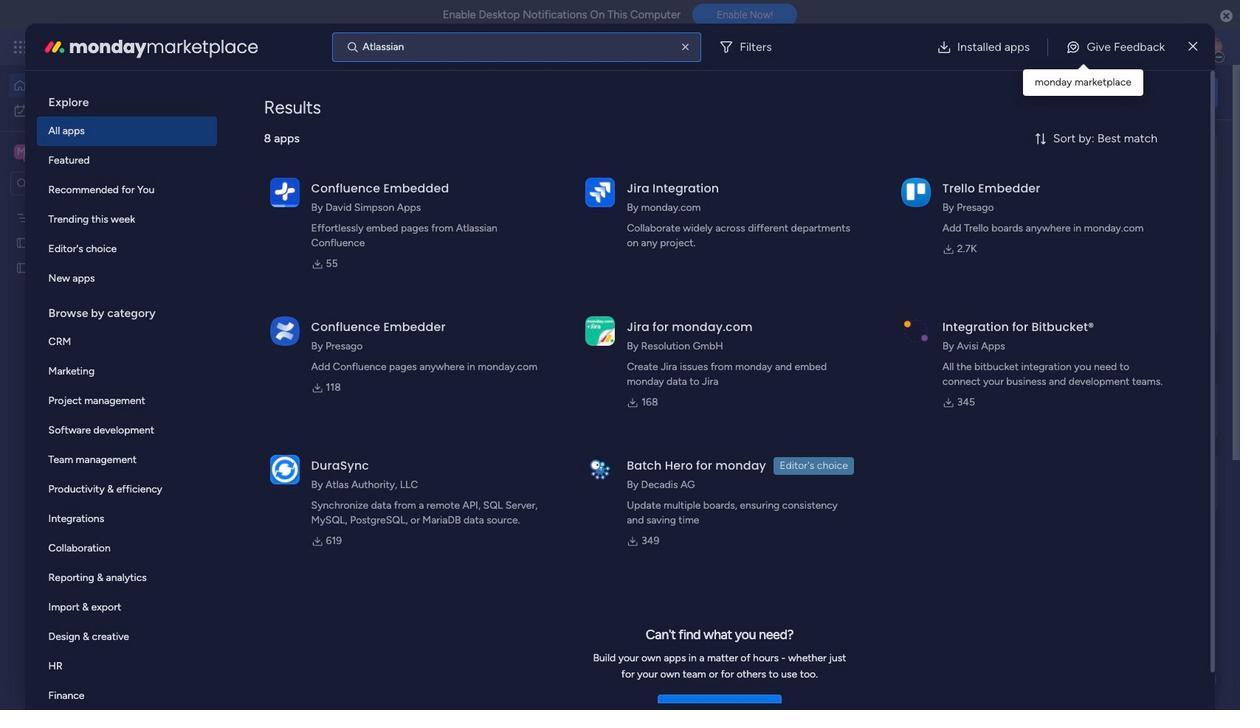Task type: describe. For each thing, give the bounding box(es) containing it.
v2 user feedback image
[[1009, 84, 1020, 101]]

workspace selection element
[[14, 143, 123, 162]]

see plans image
[[245, 39, 258, 55]]

search everything image
[[1112, 40, 1127, 55]]

monday marketplace image
[[1076, 40, 1090, 55]]

notifications image
[[978, 40, 993, 55]]

0 horizontal spatial public board image
[[16, 235, 30, 250]]

help image
[[1144, 40, 1159, 55]]

workspace image
[[14, 144, 29, 160]]

1 image
[[1022, 30, 1035, 47]]

quick search results list box
[[228, 168, 961, 544]]

getting started element
[[997, 382, 1218, 441]]

v2 bolt switch image
[[1124, 85, 1132, 101]]

2 heading from the top
[[37, 294, 217, 328]]

invite members image
[[1043, 40, 1058, 55]]



Task type: locate. For each thing, give the bounding box(es) containing it.
list box
[[37, 83, 217, 711], [0, 202, 188, 479]]

public board image inside quick search results list box
[[247, 480, 263, 496]]

update feed image
[[1011, 40, 1025, 55]]

dapulse x slim image
[[1189, 38, 1198, 56]]

help center element
[[997, 453, 1218, 512]]

Search in workspace field
[[31, 175, 123, 192]]

1 heading from the top
[[37, 83, 217, 117]]

public board image
[[16, 235, 30, 250], [247, 480, 263, 496]]

public board image
[[16, 261, 30, 275]]

0 vertical spatial heading
[[37, 83, 217, 117]]

templates image image
[[1010, 141, 1205, 243]]

1 horizontal spatial public board image
[[247, 480, 263, 496]]

select product image
[[13, 40, 28, 55]]

1 vertical spatial heading
[[37, 294, 217, 328]]

component image
[[729, 322, 743, 336]]

heading
[[37, 83, 217, 117], [37, 294, 217, 328]]

app logo image
[[901, 178, 931, 207], [270, 178, 299, 207], [586, 178, 615, 207], [270, 317, 299, 346], [586, 317, 615, 346], [901, 317, 931, 346], [586, 455, 615, 485], [270, 455, 299, 485]]

james peterson image
[[1199, 35, 1223, 59]]

1 vertical spatial public board image
[[247, 480, 263, 496]]

0 vertical spatial public board image
[[16, 235, 30, 250]]

option
[[9, 74, 179, 97], [9, 99, 179, 123], [37, 117, 217, 146], [37, 146, 217, 176], [37, 176, 217, 205], [0, 204, 188, 207], [37, 205, 217, 235], [37, 235, 217, 264], [37, 264, 217, 294], [37, 328, 217, 357], [37, 357, 217, 387], [37, 387, 217, 416], [37, 416, 217, 446], [37, 446, 217, 475], [37, 475, 217, 505], [37, 505, 217, 534], [37, 534, 217, 564], [37, 564, 217, 594], [37, 594, 217, 623], [37, 623, 217, 653], [37, 653, 217, 682], [37, 682, 217, 711]]

dapulse close image
[[1220, 9, 1233, 24]]

monday marketplace image
[[43, 35, 66, 59]]



Task type: vqa. For each thing, say whether or not it's contained in the screenshot.
Invite members image
yes



